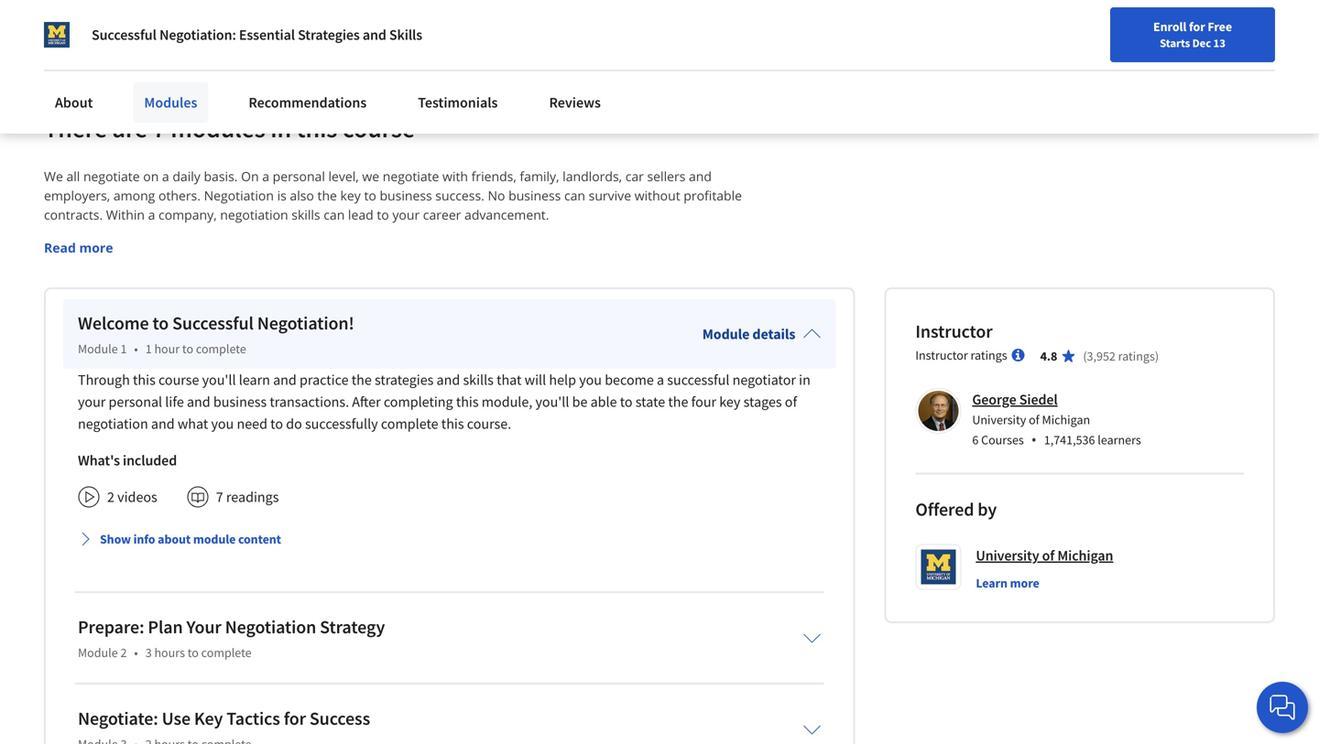 Task type: describe. For each thing, give the bounding box(es) containing it.
4.8
[[1041, 348, 1058, 365]]

enroll for free starts dec 13
[[1154, 18, 1232, 50]]

all
[[66, 168, 80, 185]]

recommendations
[[249, 93, 367, 112]]

enroll
[[1154, 18, 1187, 35]]

we all negotiate on a daily basis. on a personal level, we negotiate with friends, family, landlords, car sellers and employers, among others. negotiation is also the key to business success. no business can survive without profitable contracts. within a company, negotiation skills can lead to your career advancement.
[[44, 168, 746, 224]]

included
[[123, 452, 177, 470]]

read more button
[[44, 238, 113, 258]]

about
[[158, 532, 191, 548]]

by
[[978, 499, 997, 522]]

four
[[691, 393, 717, 412]]

0 horizontal spatial successful
[[92, 26, 157, 44]]

chat with us image
[[1268, 694, 1298, 723]]

practice
[[300, 371, 349, 390]]

employers,
[[44, 187, 110, 205]]

1 horizontal spatial course
[[342, 112, 415, 145]]

skills inside through this course you'll learn and practice the strategies and skills that will help you become a successful negotiator in your personal life and business transactions. after completing this module, you'll be able to state the four key stages of negotiation and what you need to do successfully complete this course.
[[463, 371, 494, 390]]

will
[[525, 371, 546, 390]]

module inside welcome to successful negotiation! module 1 • 1 hour to complete
[[78, 341, 118, 358]]

module,
[[482, 393, 533, 412]]

more for learn more
[[1010, 576, 1040, 592]]

key inside we all negotiate on a daily basis. on a personal level, we negotiate with friends, family, landlords, car sellers and employers, among others. negotiation is also the key to business success. no business can survive without profitable contracts. within a company, negotiation skills can lead to your career advancement.
[[340, 187, 361, 205]]

module inside prepare: plan your negotiation strategy module 2 • 3 hours to complete
[[78, 645, 118, 662]]

success.
[[436, 187, 485, 205]]

negotiate:
[[78, 708, 158, 731]]

transactions.
[[270, 393, 349, 412]]

instructor for instructor ratings
[[916, 347, 968, 364]]

offered by
[[916, 499, 997, 522]]

this down recommendations
[[296, 112, 337, 145]]

show
[[100, 532, 131, 548]]

personal inside through this course you'll learn and practice the strategies and skills that will help you become a successful negotiator in your personal life and business transactions. after completing this module, you'll be able to state the four key stages of negotiation and what you need to do successfully complete this course.
[[109, 393, 162, 412]]

videos
[[117, 489, 157, 507]]

successful negotiation: essential strategies and skills
[[92, 26, 423, 44]]

george siedel image
[[918, 391, 959, 432]]

we
[[44, 168, 63, 185]]

testimonials link
[[407, 82, 509, 123]]

to right lead at the left
[[377, 206, 389, 224]]

to down we
[[364, 187, 376, 205]]

module
[[193, 532, 236, 548]]

read
[[44, 239, 76, 257]]

university of michigan
[[976, 547, 1114, 566]]

(
[[1083, 348, 1087, 365]]

successful inside welcome to successful negotiation! module 1 • 1 hour to complete
[[172, 312, 254, 335]]

others.
[[159, 187, 201, 205]]

reviews
[[549, 93, 601, 112]]

business inside through this course you'll learn and practice the strategies and skills that will help you become a successful negotiator in your personal life and business transactions. after completing this module, you'll be able to state the four key stages of negotiation and what you need to do successfully complete this course.
[[213, 393, 267, 412]]

2 1 from the left
[[145, 341, 152, 358]]

and down life
[[151, 415, 175, 434]]

this left course.
[[441, 415, 464, 434]]

negotiator
[[733, 371, 796, 390]]

negotiate: use key tactics for success button
[[63, 696, 836, 745]]

contracts.
[[44, 206, 103, 224]]

( 3,952 ratings )
[[1083, 348, 1159, 365]]

no
[[488, 187, 505, 205]]

1 horizontal spatial ratings
[[1119, 348, 1155, 365]]

to down become in the left of the page
[[620, 393, 633, 412]]

through this course you'll learn and practice the strategies and skills that will help you become a successful negotiator in your personal life and business transactions. after completing this module, you'll be able to state the four key stages of negotiation and what you need to do successfully complete this course.
[[78, 371, 811, 434]]

michigan inside 'george siedel university of michigan 6 courses • 1,741,536 learners'
[[1042, 412, 1091, 429]]

university inside 'george siedel university of michigan 6 courses • 1,741,536 learners'
[[973, 412, 1027, 429]]

after
[[352, 393, 381, 412]]

complete inside prepare: plan your negotiation strategy module 2 • 3 hours to complete
[[201, 645, 252, 662]]

readings
[[226, 489, 279, 507]]

module details
[[703, 325, 796, 344]]

0 vertical spatial can
[[564, 187, 586, 205]]

also
[[290, 187, 314, 205]]

dec
[[1193, 36, 1211, 50]]

0 horizontal spatial ratings
[[971, 347, 1008, 364]]

2 horizontal spatial of
[[1042, 547, 1055, 566]]

daily
[[173, 168, 201, 185]]

about
[[55, 93, 93, 112]]

starts
[[1160, 36, 1190, 50]]

learners
[[1098, 432, 1142, 449]]

become
[[605, 371, 654, 390]]

2 videos
[[107, 489, 157, 507]]

profitable
[[684, 187, 742, 205]]

prepare: plan your negotiation strategy module 2 • 3 hours to complete
[[78, 616, 385, 662]]

show notifications image
[[1106, 23, 1128, 45]]

welcome
[[78, 312, 149, 335]]

of inside 'george siedel university of michigan 6 courses • 1,741,536 learners'
[[1029, 412, 1040, 429]]

• for strategy
[[134, 645, 138, 662]]

friends,
[[472, 168, 517, 185]]

info
[[133, 532, 155, 548]]

prepare:
[[78, 616, 144, 639]]

of inside through this course you'll learn and practice the strategies and skills that will help you become a successful negotiator in your personal life and business transactions. after completing this module, you'll be able to state the four key stages of negotiation and what you need to do successfully complete this course.
[[785, 393, 797, 412]]

course.
[[467, 415, 511, 434]]

about link
[[44, 82, 104, 123]]

skills inside we all negotiate on a daily basis. on a personal level, we negotiate with friends, family, landlords, car sellers and employers, among others. negotiation is also the key to business success. no business can survive without profitable contracts. within a company, negotiation skills can lead to your career advancement.
[[292, 206, 320, 224]]

strategy
[[320, 616, 385, 639]]

in inside through this course you'll learn and practice the strategies and skills that will help you become a successful negotiator in your personal life and business transactions. after completing this module, you'll be able to state the four key stages of negotiation and what you need to do successfully complete this course.
[[799, 371, 811, 390]]

george siedel university of michigan 6 courses • 1,741,536 learners
[[973, 391, 1142, 450]]

stages
[[744, 393, 782, 412]]

course inside through this course you'll learn and practice the strategies and skills that will help you become a successful negotiator in your personal life and business transactions. after completing this module, you'll be able to state the four key stages of negotiation and what you need to do successfully complete this course.
[[158, 371, 199, 390]]

2 horizontal spatial business
[[509, 187, 561, 205]]

among
[[113, 187, 155, 205]]

courses
[[981, 432, 1024, 449]]

tactics
[[227, 708, 280, 731]]

do
[[286, 415, 302, 434]]

1 vertical spatial can
[[324, 206, 345, 224]]

free
[[1208, 18, 1232, 35]]

company,
[[159, 206, 217, 224]]

1 horizontal spatial business
[[380, 187, 432, 205]]

use
[[162, 708, 191, 731]]

2 vertical spatial the
[[668, 393, 689, 412]]

and right learn
[[273, 371, 297, 390]]

siedel
[[1020, 391, 1058, 409]]

successful
[[667, 371, 730, 390]]

complete inside through this course you'll learn and practice the strategies and skills that will help you become a successful negotiator in your personal life and business transactions. after completing this module, you'll be able to state the four key stages of negotiation and what you need to do successfully complete this course.
[[381, 415, 439, 434]]

negotiation!
[[257, 312, 354, 335]]

success
[[310, 708, 370, 731]]

instructor ratings
[[916, 347, 1008, 364]]

2 negotiate from the left
[[383, 168, 439, 185]]

negotiation inside prepare: plan your negotiation strategy module 2 • 3 hours to complete
[[225, 616, 316, 639]]



Task type: locate. For each thing, give the bounding box(es) containing it.
business up career
[[380, 187, 432, 205]]

offered
[[916, 499, 974, 522]]

None search field
[[261, 11, 564, 48]]

1 vertical spatial your
[[78, 393, 106, 412]]

1 vertical spatial you
[[211, 415, 234, 434]]

1 vertical spatial 7
[[216, 489, 223, 507]]

strategies
[[298, 26, 360, 44]]

you up be
[[579, 371, 602, 390]]

instructor for instructor
[[916, 320, 993, 343]]

ratings up george at the bottom right of the page
[[971, 347, 1008, 364]]

1 horizontal spatial successful
[[172, 312, 254, 335]]

1 vertical spatial more
[[1010, 576, 1040, 592]]

landlords,
[[563, 168, 622, 185]]

0 vertical spatial in
[[271, 112, 291, 145]]

key right four
[[720, 393, 741, 412]]

ratings
[[971, 347, 1008, 364], [1119, 348, 1155, 365]]

negotiation inside we all negotiate on a daily basis. on a personal level, we negotiate with friends, family, landlords, car sellers and employers, among others. negotiation is also the key to business success. no business can survive without profitable contracts. within a company, negotiation skills can lead to your career advancement.
[[220, 206, 288, 224]]

university
[[973, 412, 1027, 429], [976, 547, 1040, 566]]

in
[[271, 112, 291, 145], [799, 371, 811, 390]]

key inside through this course you'll learn and practice the strategies and skills that will help you become a successful negotiator in your personal life and business transactions. after completing this module, you'll be able to state the four key stages of negotiation and what you need to do successfully complete this course.
[[720, 393, 741, 412]]

key
[[194, 708, 223, 731]]

show info about module content
[[100, 532, 281, 548]]

and up profitable
[[689, 168, 712, 185]]

this down hour in the left top of the page
[[133, 371, 156, 390]]

course up life
[[158, 371, 199, 390]]

1 1 from the left
[[120, 341, 127, 358]]

on
[[143, 168, 159, 185]]

3,952
[[1087, 348, 1116, 365]]

negotiation up what's
[[78, 415, 148, 434]]

coursera image
[[22, 15, 138, 44]]

• right the courses in the bottom right of the page
[[1032, 430, 1037, 450]]

0 vertical spatial 2
[[107, 489, 114, 507]]

1 vertical spatial key
[[720, 393, 741, 412]]

1 horizontal spatial in
[[799, 371, 811, 390]]

0 vertical spatial negotiation
[[204, 187, 274, 205]]

and inside we all negotiate on a daily basis. on a personal level, we negotiate with friends, family, landlords, car sellers and employers, among others. negotiation is also the key to business success. no business can survive without profitable contracts. within a company, negotiation skills can lead to your career advancement.
[[689, 168, 712, 185]]

career
[[423, 206, 461, 224]]

1 horizontal spatial 2
[[120, 645, 127, 662]]

through
[[78, 371, 130, 390]]

business
[[380, 187, 432, 205], [509, 187, 561, 205], [213, 393, 267, 412]]

there are 7 modules in this course
[[44, 112, 415, 145]]

show info about module content button
[[71, 523, 289, 556]]

what's included
[[78, 452, 177, 470]]

the up "after"
[[352, 371, 372, 390]]

be
[[572, 393, 588, 412]]

and up "what"
[[187, 393, 210, 412]]

1 horizontal spatial you'll
[[536, 393, 569, 412]]

module
[[703, 325, 750, 344], [78, 341, 118, 358], [78, 645, 118, 662]]

0 horizontal spatial for
[[284, 708, 306, 731]]

to
[[364, 187, 376, 205], [377, 206, 389, 224], [153, 312, 169, 335], [182, 341, 193, 358], [620, 393, 633, 412], [270, 415, 283, 434], [188, 645, 199, 662]]

1 vertical spatial negotiation
[[78, 415, 148, 434]]

this up course.
[[456, 393, 479, 412]]

more right learn
[[1010, 576, 1040, 592]]

0 vertical spatial more
[[79, 239, 113, 257]]

negotiation:
[[159, 26, 236, 44]]

1 vertical spatial course
[[158, 371, 199, 390]]

complete
[[196, 341, 246, 358], [381, 415, 439, 434], [201, 645, 252, 662]]

module down prepare:
[[78, 645, 118, 662]]

your inside through this course you'll learn and practice the strategies and skills that will help you become a successful negotiator in your personal life and business transactions. after completing this module, you'll be able to state the four key stages of negotiation and what you need to do successfully complete this course.
[[78, 393, 106, 412]]

to up hour in the left top of the page
[[153, 312, 169, 335]]

skills left that
[[463, 371, 494, 390]]

skills down also
[[292, 206, 320, 224]]

1 vertical spatial skills
[[463, 371, 494, 390]]

instructor up george siedel image
[[916, 347, 968, 364]]

personal inside we all negotiate on a daily basis. on a personal level, we negotiate with friends, family, landlords, car sellers and employers, among others. negotiation is also the key to business success. no business can survive without profitable contracts. within a company, negotiation skills can lead to your career advancement.
[[273, 168, 325, 185]]

the inside we all negotiate on a daily basis. on a personal level, we negotiate with friends, family, landlords, car sellers and employers, among others. negotiation is also the key to business success. no business can survive without profitable contracts. within a company, negotiation skills can lead to your career advancement.
[[318, 187, 337, 205]]

george siedel link
[[973, 391, 1058, 409]]

learn more button
[[976, 575, 1040, 593]]

0 vertical spatial you'll
[[202, 371, 236, 390]]

0 vertical spatial the
[[318, 187, 337, 205]]

0 horizontal spatial personal
[[109, 393, 162, 412]]

1 horizontal spatial 1
[[145, 341, 152, 358]]

1 vertical spatial university
[[976, 547, 1040, 566]]

1 horizontal spatial can
[[564, 187, 586, 205]]

2 vertical spatial complete
[[201, 645, 252, 662]]

module left details
[[703, 325, 750, 344]]

0 horizontal spatial 2
[[107, 489, 114, 507]]

modules link
[[133, 82, 208, 123]]

we
[[362, 168, 379, 185]]

0 horizontal spatial in
[[271, 112, 291, 145]]

0 vertical spatial for
[[1189, 18, 1206, 35]]

module down welcome on the top of the page
[[78, 341, 118, 358]]

you'll down the help
[[536, 393, 569, 412]]

• inside prepare: plan your negotiation strategy module 2 • 3 hours to complete
[[134, 645, 138, 662]]

• for michigan
[[1032, 430, 1037, 450]]

0 vertical spatial 7
[[153, 112, 166, 145]]

• left hour in the left top of the page
[[134, 341, 138, 358]]

modules
[[144, 93, 197, 112]]

coursera career certificate image
[[929, 0, 1234, 72]]

0 horizontal spatial 1
[[120, 341, 127, 358]]

your down through
[[78, 393, 106, 412]]

1 horizontal spatial skills
[[463, 371, 494, 390]]

1 horizontal spatial the
[[352, 371, 372, 390]]

and up completing
[[437, 371, 460, 390]]

recommendations link
[[238, 82, 378, 123]]

able
[[591, 393, 617, 412]]

for
[[1189, 18, 1206, 35], [284, 708, 306, 731]]

george
[[973, 391, 1017, 409]]

1 horizontal spatial your
[[393, 206, 420, 224]]

learn
[[976, 576, 1008, 592]]

family,
[[520, 168, 559, 185]]

1 horizontal spatial 7
[[216, 489, 223, 507]]

2 left the videos
[[107, 489, 114, 507]]

personal down through
[[109, 393, 162, 412]]

7 left "readings"
[[216, 489, 223, 507]]

university of michigan image
[[44, 22, 70, 48]]

1 horizontal spatial negotiate
[[383, 168, 439, 185]]

reviews link
[[538, 82, 612, 123]]

0 horizontal spatial your
[[78, 393, 106, 412]]

completing
[[384, 393, 453, 412]]

0 horizontal spatial you'll
[[202, 371, 236, 390]]

successfully
[[305, 415, 378, 434]]

to right hour in the left top of the page
[[182, 341, 193, 358]]

negotiation down on
[[204, 187, 274, 205]]

menu item
[[969, 18, 1087, 78]]

there
[[44, 112, 107, 145]]

in down recommendations
[[271, 112, 291, 145]]

0 vertical spatial successful
[[92, 26, 157, 44]]

13
[[1214, 36, 1226, 50]]

key down level,
[[340, 187, 361, 205]]

can down landlords, on the left top of the page
[[564, 187, 586, 205]]

3
[[145, 645, 152, 662]]

with
[[443, 168, 468, 185]]

0 vertical spatial key
[[340, 187, 361, 205]]

0 horizontal spatial business
[[213, 393, 267, 412]]

for inside enroll for free starts dec 13
[[1189, 18, 1206, 35]]

0 horizontal spatial key
[[340, 187, 361, 205]]

2 horizontal spatial the
[[668, 393, 689, 412]]

what's
[[78, 452, 120, 470]]

to inside prepare: plan your negotiation strategy module 2 • 3 hours to complete
[[188, 645, 199, 662]]

a inside through this course you'll learn and practice the strategies and skills that will help you become a successful negotiator in your personal life and business transactions. after completing this module, you'll be able to state the four key stages of negotiation and what you need to do successfully complete this course.
[[657, 371, 664, 390]]

that
[[497, 371, 522, 390]]

university up the courses in the bottom right of the page
[[973, 412, 1027, 429]]

0 vertical spatial •
[[134, 341, 138, 358]]

to right hours
[[188, 645, 199, 662]]

essential
[[239, 26, 295, 44]]

state
[[636, 393, 665, 412]]

2 vertical spatial •
[[134, 645, 138, 662]]

7
[[153, 112, 166, 145], [216, 489, 223, 507]]

complete down your at the bottom of page
[[201, 645, 252, 662]]

1 vertical spatial michigan
[[1058, 547, 1114, 566]]

1 horizontal spatial key
[[720, 393, 741, 412]]

0 vertical spatial negotiation
[[220, 206, 288, 224]]

instructor up the instructor ratings
[[916, 320, 993, 343]]

successful right university of michigan icon
[[92, 26, 157, 44]]

7 down modules
[[153, 112, 166, 145]]

level,
[[329, 168, 359, 185]]

your left career
[[393, 206, 420, 224]]

business up need
[[213, 393, 267, 412]]

1 horizontal spatial of
[[1029, 412, 1040, 429]]

2 left the '3'
[[120, 645, 127, 662]]

0 horizontal spatial 7
[[153, 112, 166, 145]]

1 down welcome on the top of the page
[[120, 341, 127, 358]]

negotiate: use key tactics for success
[[78, 708, 370, 731]]

complete inside welcome to successful negotiation! module 1 • 1 hour to complete
[[196, 341, 246, 358]]

1 vertical spatial in
[[799, 371, 811, 390]]

more inside 'learn more' button
[[1010, 576, 1040, 592]]

plan
[[148, 616, 183, 639]]

0 vertical spatial personal
[[273, 168, 325, 185]]

1 vertical spatial personal
[[109, 393, 162, 412]]

your inside we all negotiate on a daily basis. on a personal level, we negotiate with friends, family, landlords, car sellers and employers, among others. negotiation is also the key to business success. no business can survive without profitable contracts. within a company, negotiation skills can lead to your career advancement.
[[393, 206, 420, 224]]

1 vertical spatial complete
[[381, 415, 439, 434]]

skills
[[389, 26, 423, 44]]

1 vertical spatial successful
[[172, 312, 254, 335]]

your
[[186, 616, 221, 639]]

in right "negotiator"
[[799, 371, 811, 390]]

more right read
[[79, 239, 113, 257]]

car
[[626, 168, 644, 185]]

complete down completing
[[381, 415, 439, 434]]

2 instructor from the top
[[916, 347, 968, 364]]

•
[[134, 341, 138, 358], [1032, 430, 1037, 450], [134, 645, 138, 662]]

1,741,536
[[1044, 432, 1095, 449]]

1 vertical spatial negotiation
[[225, 616, 316, 639]]

instructor
[[916, 320, 993, 343], [916, 347, 968, 364]]

to left the do
[[270, 415, 283, 434]]

personal up also
[[273, 168, 325, 185]]

• inside welcome to successful negotiation! module 1 • 1 hour to complete
[[134, 341, 138, 358]]

1 horizontal spatial for
[[1189, 18, 1206, 35]]

0 horizontal spatial course
[[158, 371, 199, 390]]

you'll
[[202, 371, 236, 390], [536, 393, 569, 412]]

• left the '3'
[[134, 645, 138, 662]]

can left lead at the left
[[324, 206, 345, 224]]

for up "dec"
[[1189, 18, 1206, 35]]

0 horizontal spatial of
[[785, 393, 797, 412]]

• inside 'george siedel university of michigan 6 courses • 1,741,536 learners'
[[1032, 430, 1037, 450]]

0 vertical spatial michigan
[[1042, 412, 1091, 429]]

what
[[178, 415, 208, 434]]

negotiate right we
[[383, 168, 439, 185]]

negotiate up among at the left top
[[83, 168, 140, 185]]

survive
[[589, 187, 631, 205]]

you right "what"
[[211, 415, 234, 434]]

0 horizontal spatial negotiate
[[83, 168, 140, 185]]

1 horizontal spatial more
[[1010, 576, 1040, 592]]

lead
[[348, 206, 374, 224]]

successful
[[92, 26, 157, 44], [172, 312, 254, 335]]

0 horizontal spatial can
[[324, 206, 345, 224]]

is
[[277, 187, 287, 205]]

business down family,
[[509, 187, 561, 205]]

1 horizontal spatial personal
[[273, 168, 325, 185]]

for inside dropdown button
[[284, 708, 306, 731]]

ratings right 3,952
[[1119, 348, 1155, 365]]

1 vertical spatial •
[[1032, 430, 1037, 450]]

basis.
[[204, 168, 238, 185]]

are
[[112, 112, 148, 145]]

1 vertical spatial you'll
[[536, 393, 569, 412]]

more inside read more button
[[79, 239, 113, 257]]

1 horizontal spatial you
[[579, 371, 602, 390]]

negotiation right your at the bottom of page
[[225, 616, 316, 639]]

negotiation inside we all negotiate on a daily basis. on a personal level, we negotiate with friends, family, landlords, car sellers and employers, among others. negotiation is also the key to business success. no business can survive without profitable contracts. within a company, negotiation skills can lead to your career advancement.
[[204, 187, 274, 205]]

0 vertical spatial you
[[579, 371, 602, 390]]

7 readings
[[216, 489, 279, 507]]

you'll left learn
[[202, 371, 236, 390]]

for right the tactics
[[284, 708, 306, 731]]

1 vertical spatial 2
[[120, 645, 127, 662]]

the right also
[[318, 187, 337, 205]]

more for read more
[[79, 239, 113, 257]]

2 inside prepare: plan your negotiation strategy module 2 • 3 hours to complete
[[120, 645, 127, 662]]

0 vertical spatial instructor
[[916, 320, 993, 343]]

strategies
[[375, 371, 434, 390]]

negotiation down is
[[220, 206, 288, 224]]

negotiation inside through this course you'll learn and practice the strategies and skills that will help you become a successful negotiator in your personal life and business transactions. after completing this module, you'll be able to state the four key stages of negotiation and what you need to do successfully complete this course.
[[78, 415, 148, 434]]

0 horizontal spatial you
[[211, 415, 234, 434]]

your
[[393, 206, 420, 224], [78, 393, 106, 412]]

successful up hour in the left top of the page
[[172, 312, 254, 335]]

1 vertical spatial for
[[284, 708, 306, 731]]

course up we
[[342, 112, 415, 145]]

hours
[[154, 645, 185, 662]]

1 horizontal spatial negotiation
[[220, 206, 288, 224]]

0 horizontal spatial skills
[[292, 206, 320, 224]]

the left four
[[668, 393, 689, 412]]

university up 'learn more' button
[[976, 547, 1040, 566]]

0 vertical spatial your
[[393, 206, 420, 224]]

without
[[635, 187, 681, 205]]

0 horizontal spatial more
[[79, 239, 113, 257]]

1 vertical spatial instructor
[[916, 347, 968, 364]]

negotiation
[[220, 206, 288, 224], [78, 415, 148, 434]]

0 vertical spatial course
[[342, 112, 415, 145]]

1 vertical spatial the
[[352, 371, 372, 390]]

complete up learn
[[196, 341, 246, 358]]

1 instructor from the top
[[916, 320, 993, 343]]

and left skills
[[363, 26, 386, 44]]

0 vertical spatial skills
[[292, 206, 320, 224]]

0 horizontal spatial negotiation
[[78, 415, 148, 434]]

0 horizontal spatial the
[[318, 187, 337, 205]]

read more
[[44, 239, 113, 257]]

1 negotiate from the left
[[83, 168, 140, 185]]

1 left hour in the left top of the page
[[145, 341, 152, 358]]

0 vertical spatial university
[[973, 412, 1027, 429]]

0 vertical spatial complete
[[196, 341, 246, 358]]

6
[[973, 432, 979, 449]]



Task type: vqa. For each thing, say whether or not it's contained in the screenshot.
of to the left
yes



